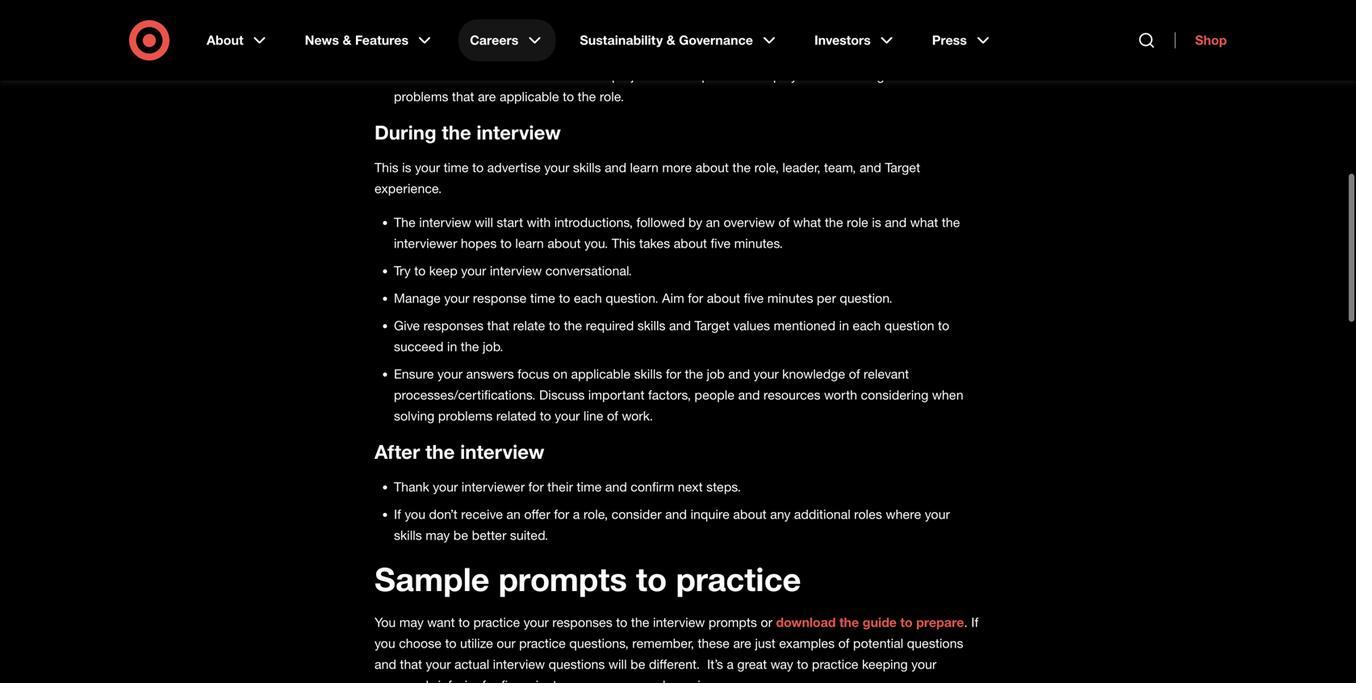 Task type: describe. For each thing, give the bounding box(es) containing it.
your right advertise
[[544, 160, 570, 176]]

school
[[483, 47, 521, 63]]

applicable inside some people like to imagine their interview experience, by developing and practicing their answers to questions about their learning experiences and work history. it's a great way to remember what you've done at school or work, how you've previously overcome obstacles or achieved your goals, worked with a team or executed on a project. your experience helps you work through business problems that are applicable to the role.
[[500, 89, 559, 105]]

learn inside the interview will start with introductions, followed by an overview of what the role is and what the interviewer hopes to learn about you. this takes about five minutes.
[[515, 236, 544, 251]]

minutes.
[[734, 236, 783, 251]]

overview
[[724, 215, 775, 230]]

practice right our
[[519, 636, 566, 652]]

or right team
[[511, 68, 523, 84]]

prepare
[[916, 615, 964, 631]]

may inside if you don't receive an offer for a role, consider and inquire about any additional roles where your skills may be better suited.
[[426, 528, 450, 544]]

and inside give responses that relate to the required skills and target values mentioned in each question to succeed in the job.
[[669, 318, 691, 334]]

what right role
[[910, 215, 938, 230]]

about inside this is your time to advertise your skills and learn more about the role, leader, team, and target experience.
[[696, 160, 729, 176]]

conversational.
[[546, 263, 632, 279]]

about up values
[[707, 291, 740, 306]]

1 horizontal spatial interviewer
[[462, 480, 525, 495]]

of inside the interview will start with introductions, followed by an overview of what the role is and what the interviewer hopes to learn about you. this takes about five minutes.
[[779, 215, 790, 230]]

per inside . if you choose to utilize our practice questions, remember, these are just examples of potential questions and that your actual interview questions will be different.  it's a great way to practice keeping your answers brief, aim for five minutes per answer, and concise.
[[574, 678, 594, 684]]

about right takes
[[674, 236, 707, 251]]

achieved
[[840, 47, 892, 63]]

role, inside if you don't receive an offer for a role, consider and inquire about any additional roles where your skills may be better suited.
[[584, 507, 608, 523]]

0 vertical spatial prompts
[[499, 560, 627, 599]]

minutes inside . if you choose to utilize our practice questions, remember, these are just examples of potential questions and that your actual interview questions will be different.  it's a great way to practice keeping your answers brief, aim for five minutes per answer, and concise.
[[525, 678, 571, 684]]

better
[[472, 528, 507, 544]]

aim
[[458, 678, 479, 684]]

answer,
[[597, 678, 640, 684]]

obstacles
[[765, 47, 821, 63]]

values
[[734, 318, 770, 334]]

features
[[355, 32, 409, 48]]

and right the 'job'
[[728, 366, 750, 382]]

1 vertical spatial questions
[[907, 636, 964, 652]]

0 horizontal spatial each
[[574, 291, 602, 306]]

receive
[[461, 507, 503, 523]]

a inside . if you choose to utilize our practice questions, remember, these are just examples of potential questions and that your actual interview questions will be different.  it's a great way to practice keeping your answers brief, aim for five minutes per answer, and concise.
[[727, 657, 734, 673]]

is inside the interview will start with introductions, followed by an overview of what the role is and what the interviewer hopes to learn about you. this takes about five minutes.
[[872, 215, 881, 230]]

next
[[678, 480, 703, 495]]

keeping
[[862, 657, 908, 673]]

.
[[964, 615, 968, 631]]

people inside ensure your answers focus on applicable skills for the job and your knowledge of relevant processes/certifications. discuss important factors, people and resources worth considering when solving problems related to your line of work.
[[695, 387, 735, 403]]

this inside this is your time to advertise your skills and learn more about the role, leader, team, and target experience.
[[375, 160, 399, 176]]

imagine
[[513, 5, 558, 21]]

a down at
[[468, 68, 475, 84]]

and inside the interview will start with introductions, followed by an overview of what the role is and what the interviewer hopes to learn about you. this takes about five minutes.
[[885, 215, 907, 230]]

relevant
[[864, 366, 909, 382]]

additional
[[794, 507, 851, 523]]

what left role
[[793, 215, 821, 230]]

and right team,
[[860, 160, 882, 176]]

about inside some people like to imagine their interview experience, by developing and practicing their answers to questions about their learning experiences and work history. it's a great way to remember what you've done at school or work, how you've previously overcome obstacles or achieved your goals, worked with a team or executed on a project. your experience helps you work through business problems that are applicable to the role.
[[454, 26, 487, 42]]

an inside the interview will start with introductions, followed by an overview of what the role is and what the interviewer hopes to learn about you. this takes about five minutes.
[[706, 215, 720, 230]]

0 vertical spatial minutes
[[768, 291, 813, 306]]

response
[[473, 291, 527, 306]]

concise.
[[669, 678, 717, 684]]

or down learning
[[525, 47, 536, 63]]

and down different.
[[644, 678, 666, 684]]

your up "processes/certifications."
[[438, 366, 463, 382]]

1 question. from the left
[[606, 291, 659, 306]]

their up experiences
[[562, 5, 587, 21]]

sustainability & governance link
[[569, 19, 790, 61]]

on inside some people like to imagine their interview experience, by developing and practicing their answers to questions about their learning experiences and work history. it's a great way to remember what you've done at school or work, how you've previously overcome obstacles or achieved your goals, worked with a team or executed on a project. your experience helps you work through business problems that are applicable to the role.
[[583, 68, 598, 84]]

examples
[[779, 636, 835, 652]]

your down hopes
[[461, 263, 486, 279]]

try to keep your interview conversational.
[[394, 263, 636, 279]]

you inside if you don't receive an offer for a role, consider and inquire about any additional roles where your skills may be better suited.
[[405, 507, 426, 523]]

shop
[[1195, 32, 1227, 48]]

suited.
[[510, 528, 548, 544]]

you inside . if you choose to utilize our practice questions, remember, these are just examples of potential questions and that your actual interview questions will be different.  it's a great way to practice keeping your answers brief, aim for five minutes per answer, and concise.
[[375, 636, 395, 652]]

of right the line
[[607, 408, 618, 424]]

succeed
[[394, 339, 444, 355]]

line
[[584, 408, 604, 424]]

followed
[[637, 215, 685, 230]]

a right it's
[[765, 26, 772, 42]]

more
[[662, 160, 692, 176]]

sustainability & governance
[[580, 32, 753, 48]]

the inside some people like to imagine their interview experience, by developing and practicing their answers to questions about their learning experiences and work history. it's a great way to remember what you've done at school or work, how you've previously overcome obstacles or achieved your goals, worked with a team or executed on a project. your experience helps you work through business problems that are applicable to the role.
[[578, 89, 596, 105]]

skills inside if you don't receive an offer for a role, consider and inquire about any additional roles where your skills may be better suited.
[[394, 528, 422, 544]]

their up school
[[491, 26, 517, 42]]

through
[[847, 68, 892, 84]]

five inside . if you choose to utilize our practice questions, remember, these are just examples of potential questions and that your actual interview questions will be different.  it's a great way to practice keeping your answers brief, aim for five minutes per answer, and concise.
[[501, 678, 521, 684]]

each inside give responses that relate to the required skills and target values mentioned in each question to succeed in the job.
[[853, 318, 881, 334]]

role.
[[600, 89, 624, 105]]

a up role.
[[601, 68, 608, 84]]

their up remember at right
[[888, 5, 913, 21]]

about link
[[195, 19, 281, 61]]

interview up advertise
[[477, 121, 561, 144]]

considering
[[861, 387, 929, 403]]

1 horizontal spatial questions
[[549, 657, 605, 673]]

interview down related
[[460, 440, 544, 464]]

your right keeping
[[912, 657, 937, 673]]

potential
[[853, 636, 904, 652]]

for inside ensure your answers focus on applicable skills for the job and your knowledge of relevant processes/certifications. discuss important factors, people and resources worth considering when solving problems related to your line of work.
[[666, 366, 681, 382]]

you may want to practice your responses to the interview prompts or download the guide to prepare
[[375, 615, 964, 631]]

for up offer
[[529, 480, 544, 495]]

about left you.
[[548, 236, 581, 251]]

just
[[755, 636, 776, 652]]

some
[[394, 5, 428, 21]]

overcome
[[705, 47, 762, 63]]

mentioned
[[774, 318, 836, 334]]

you.
[[585, 236, 608, 251]]

interview inside some people like to imagine their interview experience, by developing and practicing their answers to questions about their learning experiences and work history. it's a great way to remember what you've done at school or work, how you've previously overcome obstacles or achieved your goals, worked with a team or executed on a project. your experience helps you work through business problems that are applicable to the role.
[[591, 5, 643, 21]]

helps
[[756, 68, 787, 84]]

your up experience.
[[415, 160, 440, 176]]

1 vertical spatial may
[[399, 615, 424, 631]]

for inside if you don't receive an offer for a role, consider and inquire about any additional roles where your skills may be better suited.
[[554, 507, 569, 523]]

roles
[[854, 507, 882, 523]]

investors link
[[803, 19, 908, 61]]

after
[[375, 440, 420, 464]]

and up 'consider'
[[605, 480, 627, 495]]

for right aim
[[688, 291, 703, 306]]

0 vertical spatial in
[[839, 318, 849, 334]]

for inside . if you choose to utilize our practice questions, remember, these are just examples of potential questions and that your actual interview questions will be different.  it's a great way to practice keeping your answers brief, aim for five minutes per answer, and concise.
[[482, 678, 498, 684]]

news
[[305, 32, 339, 48]]

your inside if you don't receive an offer for a role, consider and inquire about any additional roles where your skills may be better suited.
[[925, 507, 950, 523]]

resources
[[764, 387, 821, 403]]

questions inside some people like to imagine their interview experience, by developing and practicing their answers to questions about their learning experiences and work history. it's a great way to remember what you've done at school or work, how you've previously overcome obstacles or achieved your goals, worked with a team or executed on a project. your experience helps you work through business problems that are applicable to the role.
[[394, 26, 450, 42]]

responses inside give responses that relate to the required skills and target values mentioned in each question to succeed in the job.
[[424, 318, 484, 334]]

problems inside ensure your answers focus on applicable skills for the job and your knowledge of relevant processes/certifications. discuss important factors, people and resources worth considering when solving problems related to your line of work.
[[438, 408, 493, 424]]

remember
[[850, 26, 910, 42]]

how
[[575, 47, 599, 63]]

problems inside some people like to imagine their interview experience, by developing and practicing their answers to questions about their learning experiences and work history. it's a great way to remember what you've done at school or work, how you've previously overcome obstacles or achieved your goals, worked with a team or executed on a project. your experience helps you work through business problems that are applicable to the role.
[[394, 89, 448, 105]]

it's
[[745, 26, 762, 42]]

after the interview
[[375, 440, 544, 464]]

that inside give responses that relate to the required skills and target values mentioned in each question to succeed in the job.
[[487, 318, 510, 334]]

governance
[[679, 32, 753, 48]]

to inside this is your time to advertise your skills and learn more about the role, leader, team, and target experience.
[[472, 160, 484, 176]]

executed
[[526, 68, 580, 84]]

download the guide to prepare link
[[776, 615, 964, 631]]

your up brief,
[[426, 657, 451, 673]]

news & features
[[305, 32, 409, 48]]

if inside . if you choose to utilize our practice questions, remember, these are just examples of potential questions and that your actual interview questions will be different.  it's a great way to practice keeping your answers brief, aim for five minutes per answer, and concise.
[[971, 615, 979, 631]]

sample
[[375, 560, 490, 599]]

important
[[588, 387, 645, 403]]

inquire
[[691, 507, 730, 523]]

2 horizontal spatial time
[[577, 480, 602, 495]]

takes
[[639, 236, 670, 251]]

by inside some people like to imagine their interview experience, by developing and practicing their answers to questions about their learning experiences and work history. it's a great way to remember what you've done at school or work, how you've previously overcome obstacles or achieved your goals, worked with a team or executed on a project. your experience helps you work through business problems that are applicable to the role.
[[718, 5, 731, 21]]

way inside some people like to imagine their interview experience, by developing and practicing their answers to questions about their learning experiences and work history. it's a great way to remember what you've done at school or work, how you've previously overcome obstacles or achieved your goals, worked with a team or executed on a project. your experience helps you work through business problems that are applicable to the role.
[[809, 26, 832, 42]]

you've
[[603, 47, 639, 63]]

keep
[[429, 263, 458, 279]]

history.
[[701, 26, 742, 42]]

interview up response
[[490, 263, 542, 279]]

ensure your answers focus on applicable skills for the job and your knowledge of relevant processes/certifications. discuss important factors, people and resources worth considering when solving problems related to your line of work.
[[394, 366, 964, 424]]

factors,
[[648, 387, 691, 403]]

choose
[[399, 636, 442, 652]]

done
[[435, 47, 465, 63]]

will inside . if you choose to utilize our practice questions, remember, these are just examples of potential questions and that your actual interview questions will be different.  it's a great way to practice keeping your answers brief, aim for five minutes per answer, and concise.
[[609, 657, 627, 673]]

work,
[[540, 47, 571, 63]]

relate
[[513, 318, 545, 334]]

learning
[[520, 26, 566, 42]]

by inside the interview will start with introductions, followed by an overview of what the role is and what the interviewer hopes to learn about you. this takes about five minutes.
[[689, 215, 702, 230]]

your down keep
[[444, 291, 469, 306]]

experience.
[[375, 181, 442, 197]]

and left resources
[[738, 387, 760, 403]]

and up investors
[[802, 5, 824, 21]]

is inside this is your time to advertise your skills and learn more about the role, leader, team, and target experience.
[[402, 160, 411, 176]]

about inside if you don't receive an offer for a role, consider and inquire about any additional roles where your skills may be better suited.
[[733, 507, 767, 523]]

people inside some people like to imagine their interview experience, by developing and practicing their answers to questions about their learning experiences and work history. it's a great way to remember what you've done at school or work, how you've previously overcome obstacles or achieved your goals, worked with a team or executed on a project. your experience helps you work through business problems that are applicable to the role.
[[431, 5, 472, 21]]

required
[[586, 318, 634, 334]]

previously
[[643, 47, 701, 63]]

your
[[659, 68, 685, 84]]

give responses that relate to the required skills and target values mentioned in each question to succeed in the job.
[[394, 318, 950, 355]]

want
[[427, 615, 455, 631]]

2 question. from the left
[[840, 291, 893, 306]]

start
[[497, 215, 523, 230]]

0 horizontal spatial in
[[447, 339, 457, 355]]

& for features
[[343, 32, 352, 48]]

interview inside . if you choose to utilize our practice questions, remember, these are just examples of potential questions and that your actual interview questions will be different.  it's a great way to practice keeping your answers brief, aim for five minutes per answer, and concise.
[[493, 657, 545, 673]]

thank your interviewer for their time and confirm next steps.
[[394, 480, 755, 495]]

team
[[478, 68, 507, 84]]

consider
[[612, 507, 662, 523]]

the interview will start with introductions, followed by an overview of what the role is and what the interviewer hopes to learn about you. this takes about five minutes.
[[394, 215, 960, 251]]

1 vertical spatial work
[[815, 68, 843, 84]]

your down sample prompts to practice
[[524, 615, 549, 631]]

or left achieved
[[825, 47, 837, 63]]

our
[[497, 636, 516, 652]]

answers inside . if you choose to utilize our practice questions, remember, these are just examples of potential questions and that your actual interview questions will be different.  it's a great way to practice keeping your answers brief, aim for five minutes per answer, and concise.
[[375, 678, 422, 684]]



Task type: vqa. For each thing, say whether or not it's contained in the screenshot.
celebrated
no



Task type: locate. For each thing, give the bounding box(es) containing it.
applicable
[[500, 89, 559, 105], [571, 366, 631, 382]]

1 vertical spatial responses
[[552, 615, 613, 631]]

0 horizontal spatial with
[[440, 68, 464, 84]]

0 vertical spatial per
[[817, 291, 836, 306]]

an inside if you don't receive an offer for a role, consider and inquire about any additional roles where your skills may be better suited.
[[507, 507, 521, 523]]

an left overview
[[706, 215, 720, 230]]

interview down our
[[493, 657, 545, 673]]

0 horizontal spatial is
[[402, 160, 411, 176]]

great inside some people like to imagine their interview experience, by developing and practicing their answers to questions about their learning experiences and work history. it's a great way to remember what you've done at school or work, how you've previously overcome obstacles or achieved your goals, worked with a team or executed on a project. your experience helps you work through business problems that are applicable to the role.
[[776, 26, 805, 42]]

of up minutes.
[[779, 215, 790, 230]]

minutes up mentioned
[[768, 291, 813, 306]]

answers inside ensure your answers focus on applicable skills for the job and your knowledge of relevant processes/certifications. discuss important factors, people and resources worth considering when solving problems related to your line of work.
[[466, 366, 514, 382]]

0 horizontal spatial learn
[[515, 236, 544, 251]]

each left question
[[853, 318, 881, 334]]

1 vertical spatial interviewer
[[462, 480, 525, 495]]

0 horizontal spatial are
[[478, 89, 496, 105]]

0 horizontal spatial question.
[[606, 291, 659, 306]]

what inside some people like to imagine their interview experience, by developing and practicing their answers to questions about their learning experiences and work history. it's a great way to remember what you've done at school or work, how you've previously overcome obstacles or achieved your goals, worked with a team or executed on a project. your experience helps you work through business problems that are applicable to the role.
[[914, 26, 942, 42]]

0 vertical spatial if
[[394, 507, 401, 523]]

0 horizontal spatial per
[[574, 678, 594, 684]]

give
[[394, 318, 420, 334]]

experiences
[[570, 26, 641, 42]]

target right team,
[[885, 160, 920, 176]]

news & features link
[[294, 19, 446, 61]]

1 horizontal spatial answers
[[466, 366, 514, 382]]

for right offer
[[554, 507, 569, 523]]

2 vertical spatial five
[[501, 678, 521, 684]]

some people like to imagine their interview experience, by developing and practicing their answers to questions about their learning experiences and work history. it's a great way to remember what you've done at school or work, how you've previously overcome obstacles or achieved your goals, worked with a team or executed on a project. your experience helps you work through business problems that are applicable to the role.
[[394, 5, 980, 105]]

are inside . if you choose to utilize our practice questions, remember, these are just examples of potential questions and that your actual interview questions will be different.  it's a great way to practice keeping your answers brief, aim for five minutes per answer, and concise.
[[733, 636, 752, 652]]

be down don't
[[454, 528, 468, 544]]

if down thank
[[394, 507, 401, 523]]

ensure
[[394, 366, 434, 382]]

practice up these
[[676, 560, 801, 599]]

1 horizontal spatial way
[[809, 26, 832, 42]]

question. up required at the top of the page
[[606, 291, 659, 306]]

prompts up these
[[709, 615, 757, 631]]

be up answer,
[[631, 657, 645, 673]]

great down just
[[737, 657, 767, 673]]

guide
[[863, 615, 897, 631]]

during the interview
[[375, 121, 814, 144]]

role, inside this is your time to advertise your skills and learn more about the role, leader, team, and target experience.
[[755, 160, 779, 176]]

on
[[583, 68, 598, 84], [553, 366, 568, 382]]

and down the you
[[375, 657, 396, 673]]

that down choose
[[400, 657, 422, 673]]

your inside some people like to imagine their interview experience, by developing and practicing their answers to questions about their learning experiences and work history. it's a great way to remember what you've done at school or work, how you've previously overcome obstacles or achieved your goals, worked with a team or executed on a project. your experience helps you work through business problems that are applicable to the role.
[[896, 47, 921, 63]]

these
[[698, 636, 730, 652]]

you inside some people like to imagine their interview experience, by developing and practicing their answers to questions about their learning experiences and work history. it's a great way to remember what you've done at school or work, how you've previously overcome obstacles or achieved your goals, worked with a team or executed on a project. your experience helps you work through business problems that are applicable to the role.
[[791, 68, 812, 84]]

five down overview
[[711, 236, 731, 251]]

1 vertical spatial prompts
[[709, 615, 757, 631]]

the
[[578, 89, 596, 105], [442, 121, 471, 144], [733, 160, 751, 176], [825, 215, 843, 230], [942, 215, 960, 230], [564, 318, 582, 334], [461, 339, 479, 355], [685, 366, 703, 382], [425, 440, 455, 464], [631, 615, 650, 631], [840, 615, 859, 631]]

the inside ensure your answers focus on applicable skills for the job and your knowledge of relevant processes/certifications. discuss important factors, people and resources worth considering when solving problems related to your line of work.
[[685, 366, 703, 382]]

you down the you
[[375, 636, 395, 652]]

1 vertical spatial be
[[631, 657, 645, 673]]

you
[[375, 615, 396, 631]]

1 vertical spatial by
[[689, 215, 702, 230]]

1 vertical spatial this
[[612, 236, 636, 251]]

1 vertical spatial people
[[695, 387, 735, 403]]

1 horizontal spatial prompts
[[709, 615, 757, 631]]

0 vertical spatial may
[[426, 528, 450, 544]]

2 horizontal spatial that
[[487, 318, 510, 334]]

2 horizontal spatial answers
[[917, 5, 965, 21]]

1 horizontal spatial be
[[631, 657, 645, 673]]

1 horizontal spatial question.
[[840, 291, 893, 306]]

you down thank
[[405, 507, 426, 523]]

role, left leader,
[[755, 160, 779, 176]]

1 vertical spatial will
[[609, 657, 627, 673]]

0 vertical spatial on
[[583, 68, 598, 84]]

five
[[711, 236, 731, 251], [744, 291, 764, 306], [501, 678, 521, 684]]

with inside the interview will start with introductions, followed by an overview of what the role is and what the interviewer hopes to learn about you. this takes about five minutes.
[[527, 215, 551, 230]]

0 vertical spatial responses
[[424, 318, 484, 334]]

your right where
[[925, 507, 950, 523]]

time left confirm
[[577, 480, 602, 495]]

1 vertical spatial you
[[405, 507, 426, 523]]

and down aim
[[669, 318, 691, 334]]

applicable down executed
[[500, 89, 559, 105]]

learn inside this is your time to advertise your skills and learn more about the role, leader, team, and target experience.
[[630, 160, 659, 176]]

don't
[[429, 507, 458, 523]]

learn left more
[[630, 160, 659, 176]]

to inside the interview will start with introductions, followed by an overview of what the role is and what the interviewer hopes to learn about you. this takes about five minutes.
[[500, 236, 512, 251]]

1 horizontal spatial if
[[971, 615, 979, 631]]

if inside if you don't receive an offer for a role, consider and inquire about any additional roles where your skills may be better suited.
[[394, 507, 401, 523]]

hopes
[[461, 236, 497, 251]]

on up discuss on the bottom of the page
[[553, 366, 568, 382]]

a inside if you don't receive an offer for a role, consider and inquire about any additional roles where your skills may be better suited.
[[573, 507, 580, 523]]

great inside . if you choose to utilize our practice questions, remember, these are just examples of potential questions and that your actual interview questions will be different.  it's a great way to practice keeping your answers brief, aim for five minutes per answer, and concise.
[[737, 657, 767, 673]]

that up the job.
[[487, 318, 510, 334]]

may
[[426, 528, 450, 544], [399, 615, 424, 631]]

0 horizontal spatial will
[[475, 215, 493, 230]]

interviewer inside the interview will start with introductions, followed by an overview of what the role is and what the interviewer hopes to learn about you. this takes about five minutes.
[[394, 236, 457, 251]]

this inside the interview will start with introductions, followed by an overview of what the role is and what the interviewer hopes to learn about you. this takes about five minutes.
[[612, 236, 636, 251]]

about up at
[[454, 26, 487, 42]]

your up business
[[896, 47, 921, 63]]

that inside . if you choose to utilize our practice questions, remember, these are just examples of potential questions and that your actual interview questions will be different.  it's a great way to practice keeping your answers brief, aim for five minutes per answer, and concise.
[[400, 657, 422, 673]]

skills inside this is your time to advertise your skills and learn more about the role, leader, team, and target experience.
[[573, 160, 601, 176]]

time left advertise
[[444, 160, 469, 176]]

project.
[[612, 68, 656, 84]]

question. up question
[[840, 291, 893, 306]]

five up values
[[744, 291, 764, 306]]

sample prompts to practice
[[375, 560, 801, 599]]

0 vertical spatial is
[[402, 160, 411, 176]]

brief,
[[426, 678, 454, 684]]

0 vertical spatial five
[[711, 236, 731, 251]]

0 vertical spatial way
[[809, 26, 832, 42]]

time for response
[[530, 291, 555, 306]]

0 vertical spatial time
[[444, 160, 469, 176]]

0 vertical spatial work
[[670, 26, 698, 42]]

skills down during the interview
[[573, 160, 601, 176]]

the
[[394, 215, 416, 230]]

download
[[776, 615, 836, 631]]

2 & from the left
[[667, 32, 675, 48]]

1 horizontal spatial responses
[[552, 615, 613, 631]]

1 horizontal spatial people
[[695, 387, 735, 403]]

0 vertical spatial an
[[706, 215, 720, 230]]

or up just
[[761, 615, 773, 631]]

1 vertical spatial great
[[737, 657, 767, 673]]

questions down "prepare"
[[907, 636, 964, 652]]

target inside this is your time to advertise your skills and learn more about the role, leader, team, and target experience.
[[885, 160, 920, 176]]

interview up remember,
[[653, 615, 705, 631]]

2 vertical spatial questions
[[549, 657, 605, 673]]

skills down manage your response time to each question. aim for about five minutes per question.
[[638, 318, 666, 334]]

experience
[[688, 68, 753, 84]]

0 vertical spatial learn
[[630, 160, 659, 176]]

learn down start
[[515, 236, 544, 251]]

0 horizontal spatial five
[[501, 678, 521, 684]]

time inside this is your time to advertise your skills and learn more about the role, leader, team, and target experience.
[[444, 160, 469, 176]]

and inside if you don't receive an offer for a role, consider and inquire about any additional roles where your skills may be better suited.
[[665, 507, 687, 523]]

1 vertical spatial answers
[[466, 366, 514, 382]]

this up experience.
[[375, 160, 399, 176]]

way
[[809, 26, 832, 42], [771, 657, 793, 673]]

1 & from the left
[[343, 32, 352, 48]]

to inside ensure your answers focus on applicable skills for the job and your knowledge of relevant processes/certifications. discuss important factors, people and resources worth considering when solving problems related to your line of work.
[[540, 408, 551, 424]]

2 horizontal spatial five
[[744, 291, 764, 306]]

1 vertical spatial are
[[733, 636, 752, 652]]

people down the 'job'
[[695, 387, 735, 403]]

1 vertical spatial on
[[553, 366, 568, 382]]

interview up hopes
[[419, 215, 471, 230]]

confirm
[[631, 480, 675, 495]]

1 vertical spatial if
[[971, 615, 979, 631]]

2 horizontal spatial questions
[[907, 636, 964, 652]]

be inside if you don't receive an offer for a role, consider and inquire about any additional roles where your skills may be better suited.
[[454, 528, 468, 544]]

great
[[776, 26, 805, 42], [737, 657, 767, 673]]

work down the experience,
[[670, 26, 698, 42]]

minutes
[[768, 291, 813, 306], [525, 678, 571, 684]]

1 vertical spatial way
[[771, 657, 793, 673]]

and right role
[[885, 215, 907, 230]]

are inside some people like to imagine their interview experience, by developing and practicing their answers to questions about their learning experiences and work history. it's a great way to remember what you've done at school or work, how you've previously overcome obstacles or achieved your goals, worked with a team or executed on a project. your experience helps you work through business problems that are applicable to the role.
[[478, 89, 496, 105]]

1 horizontal spatial this
[[612, 236, 636, 251]]

1 horizontal spatial applicable
[[571, 366, 631, 382]]

0 horizontal spatial responses
[[424, 318, 484, 334]]

time up relate
[[530, 291, 555, 306]]

job.
[[483, 339, 503, 355]]

for
[[688, 291, 703, 306], [666, 366, 681, 382], [529, 480, 544, 495], [554, 507, 569, 523], [482, 678, 498, 684]]

steps.
[[706, 480, 741, 495]]

0 horizontal spatial people
[[431, 5, 472, 21]]

1 vertical spatial in
[[447, 339, 457, 355]]

is right role
[[872, 215, 881, 230]]

if right .
[[971, 615, 979, 631]]

shop link
[[1175, 32, 1227, 48]]

& inside "link"
[[343, 32, 352, 48]]

on inside ensure your answers focus on applicable skills for the job and your knowledge of relevant processes/certifications. discuss important factors, people and resources worth considering when solving problems related to your line of work.
[[553, 366, 568, 382]]

and down during the interview
[[605, 160, 627, 176]]

0 vertical spatial are
[[478, 89, 496, 105]]

your up don't
[[433, 480, 458, 495]]

1 horizontal spatial an
[[706, 215, 720, 230]]

will up answer,
[[609, 657, 627, 673]]

per left answer,
[[574, 678, 594, 684]]

interview inside the interview will start with introductions, followed by an overview of what the role is and what the interviewer hopes to learn about you. this takes about five minutes.
[[419, 215, 471, 230]]

try
[[394, 263, 411, 279]]

1 vertical spatial with
[[527, 215, 551, 230]]

careers link
[[459, 19, 556, 61]]

related
[[496, 408, 536, 424]]

by up history.
[[718, 5, 731, 21]]

your
[[896, 47, 921, 63], [415, 160, 440, 176], [544, 160, 570, 176], [461, 263, 486, 279], [444, 291, 469, 306], [438, 366, 463, 382], [754, 366, 779, 382], [555, 408, 580, 424], [433, 480, 458, 495], [925, 507, 950, 523], [524, 615, 549, 631], [426, 657, 451, 673], [912, 657, 937, 673]]

1 vertical spatial minutes
[[525, 678, 571, 684]]

of inside . if you choose to utilize our practice questions, remember, these are just examples of potential questions and that your actual interview questions will be different.  it's a great way to practice keeping your answers brief, aim for five minutes per answer, and concise.
[[838, 636, 850, 652]]

may up choose
[[399, 615, 424, 631]]

solving
[[394, 408, 435, 424]]

& for governance
[[667, 32, 675, 48]]

an left offer
[[507, 507, 521, 523]]

skills inside ensure your answers focus on applicable skills for the job and your knowledge of relevant processes/certifications. discuss important factors, people and resources worth considering when solving problems related to your line of work.
[[634, 366, 662, 382]]

that
[[452, 89, 474, 105], [487, 318, 510, 334], [400, 657, 422, 673]]

0 vertical spatial this
[[375, 160, 399, 176]]

role
[[847, 215, 869, 230]]

applicable up important at the left of page
[[571, 366, 631, 382]]

manage
[[394, 291, 441, 306]]

responses
[[424, 318, 484, 334], [552, 615, 613, 631]]

interview up experiences
[[591, 5, 643, 21]]

for up factors,
[[666, 366, 681, 382]]

your down discuss on the bottom of the page
[[555, 408, 580, 424]]

0 vertical spatial that
[[452, 89, 474, 105]]

practicing
[[827, 5, 884, 21]]

aim
[[662, 291, 684, 306]]

skills inside give responses that relate to the required skills and target values mentioned in each question to succeed in the job.
[[638, 318, 666, 334]]

0 vertical spatial by
[[718, 5, 731, 21]]

their up offer
[[548, 480, 573, 495]]

0 vertical spatial great
[[776, 26, 805, 42]]

careers
[[470, 32, 519, 48]]

1 horizontal spatial with
[[527, 215, 551, 230]]

1 horizontal spatial that
[[452, 89, 474, 105]]

by right 'followed'
[[689, 215, 702, 230]]

0 vertical spatial role,
[[755, 160, 779, 176]]

team,
[[824, 160, 856, 176]]

0 horizontal spatial may
[[399, 615, 424, 631]]

are left just
[[733, 636, 752, 652]]

and up previously
[[644, 26, 666, 42]]

1 horizontal spatial is
[[872, 215, 881, 230]]

0 vertical spatial target
[[885, 160, 920, 176]]

people left like on the top
[[431, 5, 472, 21]]

responses up questions,
[[552, 615, 613, 631]]

in right mentioned
[[839, 318, 849, 334]]

problems down "processes/certifications."
[[438, 408, 493, 424]]

to
[[498, 5, 509, 21], [968, 5, 980, 21], [835, 26, 847, 42], [563, 89, 574, 105], [472, 160, 484, 176], [500, 236, 512, 251], [414, 263, 426, 279], [559, 291, 570, 306], [549, 318, 560, 334], [938, 318, 950, 334], [540, 408, 551, 424], [636, 560, 667, 599], [459, 615, 470, 631], [616, 615, 628, 631], [900, 615, 913, 631], [445, 636, 457, 652], [797, 657, 808, 673]]

1 vertical spatial target
[[695, 318, 730, 334]]

0 horizontal spatial by
[[689, 215, 702, 230]]

be
[[454, 528, 468, 544], [631, 657, 645, 673]]

. if you choose to utilize our practice questions, remember, these are just examples of potential questions and that your actual interview questions will be different.  it's a great way to practice keeping your answers brief, aim for five minutes per answer, and concise.
[[375, 615, 979, 684]]

1 vertical spatial each
[[853, 318, 881, 334]]

work down investors
[[815, 68, 843, 84]]

this right you.
[[612, 236, 636, 251]]

at
[[468, 47, 479, 63]]

goals,
[[924, 47, 959, 63]]

0 horizontal spatial answers
[[375, 678, 422, 684]]

question.
[[606, 291, 659, 306], [840, 291, 893, 306]]

will inside the interview will start with introductions, followed by an overview of what the role is and what the interviewer hopes to learn about you. this takes about five minutes.
[[475, 215, 493, 230]]

you
[[791, 68, 812, 84], [405, 507, 426, 523], [375, 636, 395, 652]]

0 horizontal spatial work
[[670, 26, 698, 42]]

that inside some people like to imagine their interview experience, by developing and practicing their answers to questions about their learning experiences and work history. it's a great way to remember what you've done at school or work, how you've previously overcome obstacles or achieved your goals, worked with a team or executed on a project. your experience helps you work through business problems that are applicable to the role.
[[452, 89, 474, 105]]

questions,
[[569, 636, 629, 652]]

interviewer down the
[[394, 236, 457, 251]]

with right start
[[527, 215, 551, 230]]

0 horizontal spatial an
[[507, 507, 521, 523]]

about right more
[[696, 160, 729, 176]]

0 horizontal spatial you
[[375, 636, 395, 652]]

discuss
[[539, 387, 585, 403]]

on down how
[[583, 68, 598, 84]]

0 horizontal spatial time
[[444, 160, 469, 176]]

2 horizontal spatial you
[[791, 68, 812, 84]]

way inside . if you choose to utilize our practice questions, remember, these are just examples of potential questions and that your actual interview questions will be different.  it's a great way to practice keeping your answers brief, aim for five minutes per answer, and concise.
[[771, 657, 793, 673]]

business
[[895, 68, 947, 84]]

that down at
[[452, 89, 474, 105]]

this is your time to advertise your skills and learn more about the role, leader, team, and target experience.
[[375, 160, 920, 197]]

applicable inside ensure your answers focus on applicable skills for the job and your knowledge of relevant processes/certifications. discuss important factors, people and resources worth considering when solving problems related to your line of work.
[[571, 366, 631, 382]]

this
[[375, 160, 399, 176], [612, 236, 636, 251]]

with inside some people like to imagine their interview experience, by developing and practicing their answers to questions about their learning experiences and work history. it's a great way to remember what you've done at school or work, how you've previously overcome obstacles or achieved your goals, worked with a team or executed on a project. your experience helps you work through business problems that are applicable to the role.
[[440, 68, 464, 84]]

0 vertical spatial problems
[[394, 89, 448, 105]]

offer
[[524, 507, 550, 523]]

a
[[765, 26, 772, 42], [468, 68, 475, 84], [601, 68, 608, 84], [573, 507, 580, 523], [727, 657, 734, 673]]

five inside the interview will start with introductions, followed by an overview of what the role is and what the interviewer hopes to learn about you. this takes about five minutes.
[[711, 236, 731, 251]]

1 horizontal spatial five
[[711, 236, 731, 251]]

target inside give responses that relate to the required skills and target values mentioned in each question to succeed in the job.
[[695, 318, 730, 334]]

1 horizontal spatial in
[[839, 318, 849, 334]]

job
[[707, 366, 725, 382]]

1 horizontal spatial target
[[885, 160, 920, 176]]

worked
[[394, 68, 437, 84]]

0 vertical spatial people
[[431, 5, 472, 21]]

0 horizontal spatial target
[[695, 318, 730, 334]]

your up resources
[[754, 366, 779, 382]]

role, down the thank your interviewer for their time and confirm next steps.
[[584, 507, 608, 523]]

press
[[932, 32, 967, 48]]

or
[[525, 47, 536, 63], [825, 47, 837, 63], [511, 68, 523, 84], [761, 615, 773, 631]]

answers inside some people like to imagine their interview experience, by developing and practicing their answers to questions about their learning experiences and work history. it's a great way to remember what you've done at school or work, how you've previously overcome obstacles or achieved your goals, worked with a team or executed on a project. your experience helps you work through business problems that are applicable to the role.
[[917, 5, 965, 21]]

0 horizontal spatial that
[[400, 657, 422, 673]]

0 vertical spatial you
[[791, 68, 812, 84]]

be inside . if you choose to utilize our practice questions, remember, these are just examples of potential questions and that your actual interview questions will be different.  it's a great way to practice keeping your answers brief, aim for five minutes per answer, and concise.
[[631, 657, 645, 673]]

great up obstacles
[[776, 26, 805, 42]]

may down don't
[[426, 528, 450, 544]]

of up worth
[[849, 366, 860, 382]]

2 vertical spatial time
[[577, 480, 602, 495]]

2 vertical spatial you
[[375, 636, 395, 652]]

2 vertical spatial answers
[[375, 678, 422, 684]]

target left values
[[695, 318, 730, 334]]

1 horizontal spatial you
[[405, 507, 426, 523]]

any
[[770, 507, 791, 523]]

skills
[[573, 160, 601, 176], [638, 318, 666, 334], [634, 366, 662, 382], [394, 528, 422, 544]]

knowledge
[[782, 366, 845, 382]]

question
[[885, 318, 935, 334]]

the inside this is your time to advertise your skills and learn more about the role, leader, team, and target experience.
[[733, 160, 751, 176]]

time for your
[[444, 160, 469, 176]]

0 vertical spatial applicable
[[500, 89, 559, 105]]

0 vertical spatial interviewer
[[394, 236, 457, 251]]

practice up our
[[474, 615, 520, 631]]

target
[[885, 160, 920, 176], [695, 318, 730, 334]]

practice down the 'examples'
[[812, 657, 859, 673]]

press link
[[921, 19, 1004, 61]]



